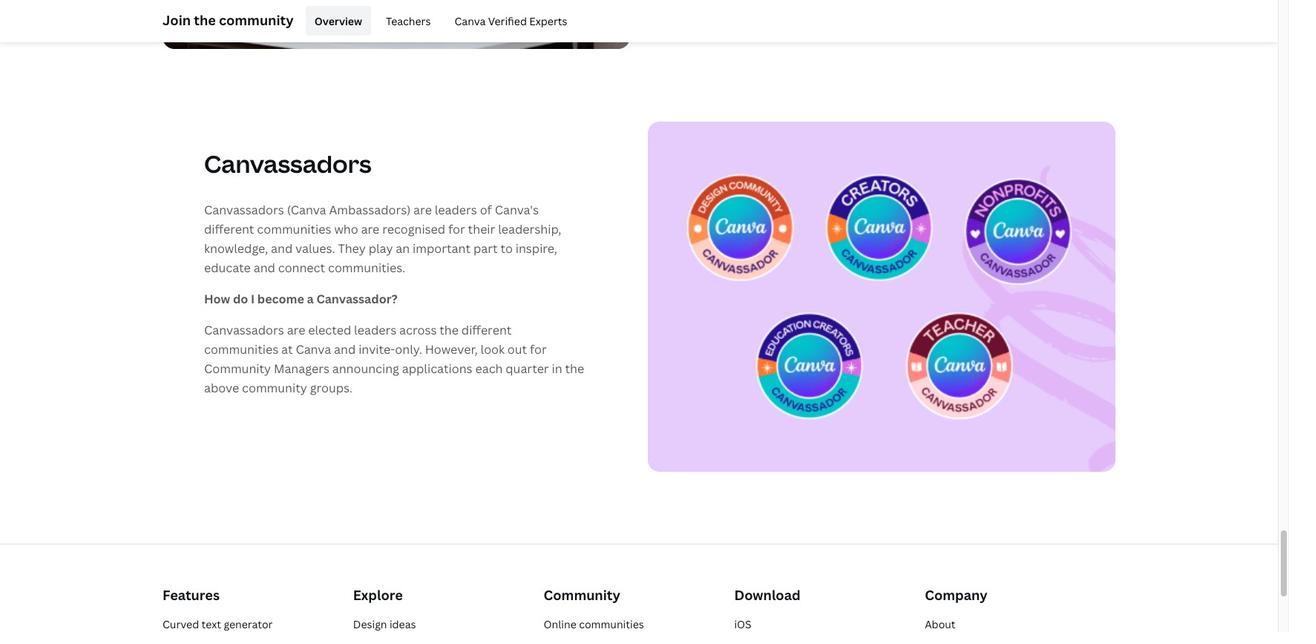 Task type: describe. For each thing, give the bounding box(es) containing it.
leaders inside canvassadors are elected leaders across the different communities at canva and invite-only. however, look out for community managers announcing applications each quarter in the above community groups.
[[354, 322, 397, 339]]

curved text generator link
[[163, 618, 273, 632]]

play
[[369, 241, 393, 257]]

canvassadors for canvassadors are elected leaders across the different communities at canva and invite-only. however, look out for community managers announcing applications each quarter in the above community groups.
[[204, 322, 284, 339]]

applications
[[402, 361, 473, 377]]

for inside canvassadors are elected leaders across the different communities at canva and invite-only. however, look out for community managers announcing applications each quarter in the above community groups.
[[530, 342, 547, 358]]

community inside canvassadors are elected leaders across the different communities at canva and invite-only. however, look out for community managers announcing applications each quarter in the above community groups.
[[204, 361, 271, 377]]

leadership,
[[498, 221, 562, 238]]

0 vertical spatial and
[[271, 241, 293, 257]]

download
[[735, 587, 801, 605]]

in
[[552, 361, 563, 377]]

only.
[[395, 342, 422, 358]]

communities inside canvassadors (canva ambassadors) are leaders of canva's different communities who are recognised for their leadership, knowledge, and values. they play an important part to inspire, educate and connect communities.
[[257, 221, 332, 238]]

quarter
[[506, 361, 549, 377]]

ideas
[[390, 618, 416, 632]]

canva verified experts
[[455, 14, 568, 28]]

join
[[163, 11, 191, 29]]

for inside canvassadors (canva ambassadors) are leaders of canva's different communities who are recognised for their leadership, knowledge, and values. they play an important part to inspire, educate and connect communities.
[[448, 221, 465, 238]]

canva verified experts link
[[446, 6, 577, 36]]

leaders inside canvassadors (canva ambassadors) are leaders of canva's different communities who are recognised for their leadership, knowledge, and values. they play an important part to inspire, educate and connect communities.
[[435, 202, 477, 218]]

an
[[396, 241, 410, 257]]

online communities
[[544, 618, 644, 632]]

recognised
[[382, 221, 446, 238]]

ambassadors)
[[329, 202, 411, 218]]

2 horizontal spatial the
[[565, 361, 584, 377]]

design ideas
[[353, 618, 416, 632]]

elected
[[308, 322, 351, 339]]

design
[[353, 618, 387, 632]]

teachers
[[386, 14, 431, 28]]

1 vertical spatial are
[[361, 221, 380, 238]]

canvassadors for canvassadors
[[204, 148, 372, 180]]

connect
[[278, 260, 325, 276]]

join the community
[[163, 11, 294, 29]]

part
[[474, 241, 498, 257]]

above
[[204, 380, 239, 397]]

2 horizontal spatial are
[[414, 202, 432, 218]]

company
[[925, 587, 988, 605]]

look
[[481, 342, 505, 358]]

1 vertical spatial and
[[254, 260, 275, 276]]

0 vertical spatial community
[[219, 11, 294, 29]]

0 horizontal spatial the
[[194, 11, 216, 29]]

out
[[508, 342, 527, 358]]

inspire,
[[516, 241, 558, 257]]

verified
[[488, 14, 527, 28]]

canvassador?
[[317, 291, 398, 308]]

canvassadors are elected leaders across the different communities at canva and invite-only. however, look out for community managers announcing applications each quarter in the above community groups.
[[204, 322, 584, 397]]

at
[[281, 342, 293, 358]]

about
[[925, 618, 956, 632]]

groups.
[[310, 380, 353, 397]]

explore
[[353, 587, 403, 605]]



Task type: locate. For each thing, give the bounding box(es) containing it.
0 vertical spatial for
[[448, 221, 465, 238]]

1 horizontal spatial are
[[361, 221, 380, 238]]

3 canvassadors from the top
[[204, 322, 284, 339]]

generator
[[224, 618, 273, 632]]

2 vertical spatial communities
[[579, 618, 644, 632]]

canvassadors inside canvassadors are elected leaders across the different communities at canva and invite-only. however, look out for community managers announcing applications each quarter in the above community groups.
[[204, 322, 284, 339]]

different up look
[[462, 322, 512, 339]]

0 horizontal spatial leaders
[[354, 322, 397, 339]]

community up above
[[204, 361, 271, 377]]

the
[[194, 11, 216, 29], [440, 322, 459, 339], [565, 361, 584, 377]]

leaders left of
[[435, 202, 477, 218]]

however,
[[425, 342, 478, 358]]

0 vertical spatial canvassadors
[[204, 148, 372, 180]]

online communities link
[[544, 618, 644, 632]]

0 horizontal spatial canva
[[296, 342, 331, 358]]

and
[[271, 241, 293, 257], [254, 260, 275, 276], [334, 342, 356, 358]]

0 vertical spatial different
[[204, 221, 254, 238]]

communities right online
[[579, 618, 644, 632]]

canva's
[[495, 202, 539, 218]]

the right in
[[565, 361, 584, 377]]

0 vertical spatial communities
[[257, 221, 332, 238]]

the right join
[[194, 11, 216, 29]]

leaders
[[435, 202, 477, 218], [354, 322, 397, 339]]

they
[[338, 241, 366, 257]]

about link
[[925, 618, 956, 632]]

are inside canvassadors are elected leaders across the different communities at canva and invite-only. however, look out for community managers announcing applications each quarter in the above community groups.
[[287, 322, 305, 339]]

1 canvassadors from the top
[[204, 148, 372, 180]]

1 vertical spatial for
[[530, 342, 547, 358]]

teachers link
[[377, 6, 440, 36]]

communities up above
[[204, 342, 279, 358]]

and up connect
[[271, 241, 293, 257]]

0 vertical spatial are
[[414, 202, 432, 218]]

1 horizontal spatial different
[[462, 322, 512, 339]]

0 vertical spatial the
[[194, 11, 216, 29]]

different up knowledge,
[[204, 221, 254, 238]]

1 vertical spatial canvassadors
[[204, 202, 284, 218]]

community
[[204, 361, 271, 377], [544, 587, 621, 605]]

canva
[[455, 14, 486, 28], [296, 342, 331, 358]]

experts
[[530, 14, 568, 28]]

different
[[204, 221, 254, 238], [462, 322, 512, 339]]

and inside canvassadors are elected leaders across the different communities at canva and invite-only. however, look out for community managers announcing applications each quarter in the above community groups.
[[334, 342, 356, 358]]

1 horizontal spatial for
[[530, 342, 547, 358]]

for up 'important'
[[448, 221, 465, 238]]

across
[[400, 322, 437, 339]]

become
[[257, 291, 304, 308]]

of
[[480, 202, 492, 218]]

menu bar
[[300, 6, 577, 36]]

1 vertical spatial leaders
[[354, 322, 397, 339]]

curved
[[163, 618, 199, 632]]

2 canvassadors from the top
[[204, 202, 284, 218]]

1 horizontal spatial community
[[544, 587, 621, 605]]

the up the however,
[[440, 322, 459, 339]]

invite-
[[359, 342, 395, 358]]

canvassadors inside canvassadors (canva ambassadors) are leaders of canva's different communities who are recognised for their leadership, knowledge, and values. they play an important part to inspire, educate and connect communities.
[[204, 202, 284, 218]]

2 vertical spatial the
[[565, 361, 584, 377]]

text
[[202, 618, 221, 632]]

and up i
[[254, 260, 275, 276]]

0 vertical spatial leaders
[[435, 202, 477, 218]]

leaders up invite- on the bottom
[[354, 322, 397, 339]]

menu bar containing overview
[[300, 6, 577, 36]]

ios link
[[735, 618, 752, 632]]

do
[[233, 291, 248, 308]]

0 horizontal spatial are
[[287, 322, 305, 339]]

1 vertical spatial community
[[544, 587, 621, 605]]

community up online communities link
[[544, 587, 621, 605]]

overview
[[315, 14, 362, 28]]

important
[[413, 241, 471, 257]]

canvassadors for canvassadors (canva ambassadors) are leaders of canva's different communities who are recognised for their leadership, knowledge, and values. they play an important part to inspire, educate and connect communities.
[[204, 202, 284, 218]]

ios
[[735, 618, 752, 632]]

and down elected
[[334, 342, 356, 358]]

canvassadors down do
[[204, 322, 284, 339]]

community
[[219, 11, 294, 29], [242, 380, 307, 397]]

canvassadors
[[204, 148, 372, 180], [204, 202, 284, 218], [204, 322, 284, 339]]

different inside canvassadors are elected leaders across the different communities at canva and invite-only. however, look out for community managers announcing applications each quarter in the above community groups.
[[462, 322, 512, 339]]

features
[[163, 587, 220, 605]]

1 vertical spatial community
[[242, 380, 307, 397]]

design ideas link
[[353, 618, 416, 632]]

2 vertical spatial and
[[334, 342, 356, 358]]

canvassadors up knowledge,
[[204, 202, 284, 218]]

canva up managers
[[296, 342, 331, 358]]

community inside canvassadors are elected leaders across the different communities at canva and invite-only. however, look out for community managers announcing applications each quarter in the above community groups.
[[242, 380, 307, 397]]

0 horizontal spatial different
[[204, 221, 254, 238]]

how do i become a canvassador?
[[204, 291, 398, 308]]

a
[[307, 291, 314, 308]]

online
[[544, 618, 577, 632]]

i
[[251, 291, 255, 308]]

0 horizontal spatial for
[[448, 221, 465, 238]]

different inside canvassadors (canva ambassadors) are leaders of canva's different communities who are recognised for their leadership, knowledge, and values. they play an important part to inspire, educate and connect communities.
[[204, 221, 254, 238]]

to
[[501, 241, 513, 257]]

for
[[448, 221, 465, 238], [530, 342, 547, 358]]

managers
[[274, 361, 330, 377]]

each
[[475, 361, 503, 377]]

canva inside canvassadors are elected leaders across the different communities at canva and invite-only. however, look out for community managers announcing applications each quarter in the above community groups.
[[296, 342, 331, 358]]

educate
[[204, 260, 251, 276]]

1 horizontal spatial the
[[440, 322, 459, 339]]

1 vertical spatial canva
[[296, 342, 331, 358]]

for right out
[[530, 342, 547, 358]]

values.
[[296, 241, 335, 257]]

canva left verified
[[455, 14, 486, 28]]

communities inside canvassadors are elected leaders across the different communities at canva and invite-only. however, look out for community managers announcing applications each quarter in the above community groups.
[[204, 342, 279, 358]]

knowledge,
[[204, 241, 268, 257]]

0 vertical spatial community
[[204, 361, 271, 377]]

(canva
[[287, 202, 326, 218]]

are down the ambassadors)
[[361, 221, 380, 238]]

communities
[[257, 221, 332, 238], [204, 342, 279, 358], [579, 618, 644, 632]]

canvassadors up (canva
[[204, 148, 372, 180]]

are
[[414, 202, 432, 218], [361, 221, 380, 238], [287, 322, 305, 339]]

are up recognised
[[414, 202, 432, 218]]

communities.
[[328, 260, 405, 276]]

curved text generator
[[163, 618, 273, 632]]

their
[[468, 221, 495, 238]]

how
[[204, 291, 230, 308]]

2 vertical spatial are
[[287, 322, 305, 339]]

announcing
[[332, 361, 399, 377]]

1 vertical spatial the
[[440, 322, 459, 339]]

0 vertical spatial canva
[[455, 14, 486, 28]]

communities down (canva
[[257, 221, 332, 238]]

canvassadors (canva ambassadors) are leaders of canva's different communities who are recognised for their leadership, knowledge, and values. they play an important part to inspire, educate and connect communities.
[[204, 202, 562, 276]]

are up the at
[[287, 322, 305, 339]]

who
[[334, 221, 358, 238]]

1 horizontal spatial canva
[[455, 14, 486, 28]]

1 vertical spatial communities
[[204, 342, 279, 358]]

1 horizontal spatial leaders
[[435, 202, 477, 218]]

0 horizontal spatial community
[[204, 361, 271, 377]]

2 vertical spatial canvassadors
[[204, 322, 284, 339]]

1 vertical spatial different
[[462, 322, 512, 339]]

overview link
[[306, 6, 371, 36]]



Task type: vqa. For each thing, say whether or not it's contained in the screenshot.
third canvassadors from the top of the page
yes



